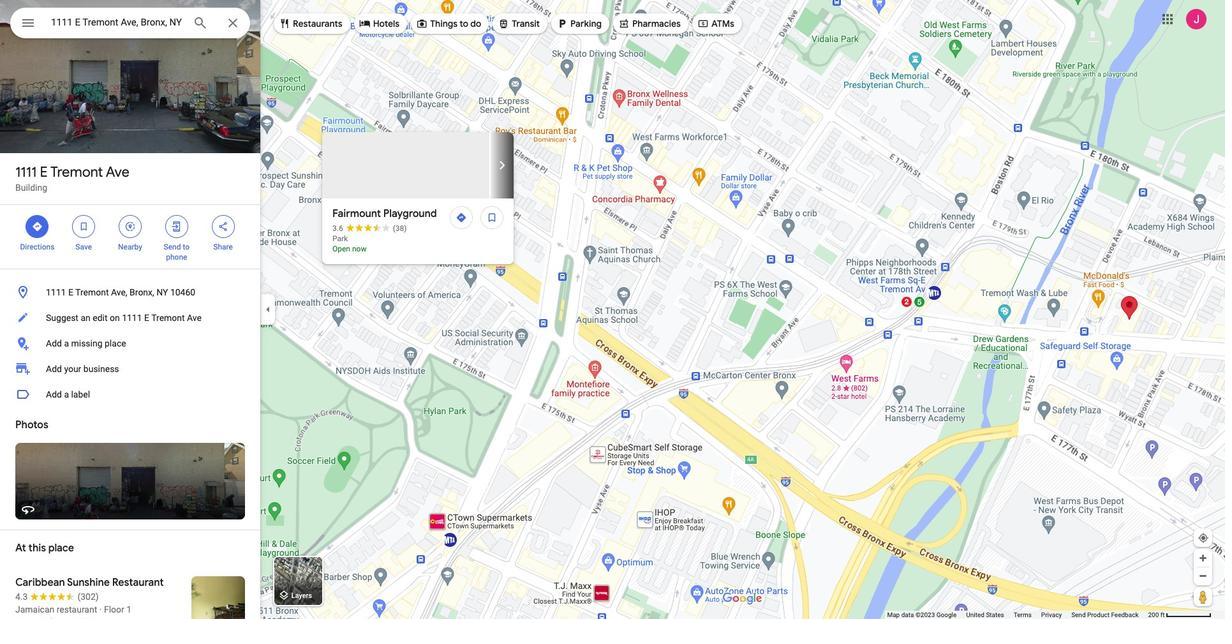 Task type: describe. For each thing, give the bounding box(es) containing it.
2 horizontal spatial 1111
[[122, 313, 142, 323]]

tremont for ave
[[50, 163, 103, 181]]

 restaurants
[[279, 17, 343, 31]]


[[78, 220, 89, 234]]

ave inside 1111 e tremont ave building
[[106, 163, 129, 181]]

parking
[[571, 18, 602, 29]]

do
[[471, 18, 481, 29]]

a for label
[[64, 389, 69, 400]]

tremont for ave,
[[75, 287, 109, 297]]

united states
[[967, 611, 1004, 618]]

200 ft
[[1149, 611, 1165, 618]]

restaurant
[[112, 576, 164, 589]]


[[498, 17, 510, 31]]

business
[[83, 364, 119, 374]]

data
[[902, 611, 914, 618]]

phone
[[166, 253, 187, 262]]

fairmount playground tooltip
[[322, 132, 1225, 264]]

hotels
[[373, 18, 400, 29]]

united states button
[[967, 611, 1004, 619]]


[[20, 14, 36, 32]]

 atms
[[698, 17, 735, 31]]

google maps element
[[0, 0, 1225, 619]]


[[217, 220, 229, 234]]

open
[[333, 244, 350, 253]]

things
[[430, 18, 458, 29]]

at this place
[[15, 542, 74, 555]]

transit
[[512, 18, 540, 29]]

restaurant
[[57, 604, 97, 615]]

 parking
[[557, 17, 602, 31]]

on
[[110, 313, 120, 323]]

directions image
[[456, 212, 467, 223]]

jamaican restaurant · floor 1
[[15, 604, 132, 615]]

atms
[[712, 18, 735, 29]]

200 ft button
[[1149, 611, 1212, 618]]

send to phone
[[164, 243, 190, 262]]

3.6
[[333, 224, 343, 233]]

ave,
[[111, 287, 127, 297]]

1111 e tremont ave main content
[[0, 0, 260, 619]]

terms button
[[1014, 611, 1032, 619]]

google
[[937, 611, 957, 618]]

park element
[[333, 234, 348, 243]]

product
[[1088, 611, 1110, 618]]

zoom in image
[[1199, 553, 1208, 563]]

add for add your business
[[46, 364, 62, 374]]

edit
[[93, 313, 108, 323]]

jamaican
[[15, 604, 54, 615]]

4.3
[[15, 592, 28, 602]]


[[32, 220, 43, 234]]

send product feedback
[[1072, 611, 1139, 618]]

actions for 1111 e tremont ave region
[[0, 205, 260, 269]]

a for missing
[[64, 338, 69, 348]]


[[557, 17, 568, 31]]

label
[[71, 389, 90, 400]]

playground
[[383, 207, 437, 220]]

1111 E Tremont Ave, Bronx, NY 10460 field
[[10, 8, 250, 38]]

united
[[967, 611, 985, 618]]

ft
[[1161, 611, 1165, 618]]

place inside button
[[105, 338, 126, 348]]

3.6 stars 38 reviews image
[[333, 223, 407, 234]]

your
[[64, 364, 81, 374]]

collapse side panel image
[[261, 303, 275, 317]]

missing
[[71, 338, 102, 348]]

caribbean
[[15, 576, 65, 589]]

pharmacies
[[632, 18, 681, 29]]

this
[[28, 542, 46, 555]]

1
[[126, 604, 132, 615]]

share
[[213, 243, 233, 251]]

 hotels
[[359, 17, 400, 31]]

park
[[333, 234, 348, 243]]

to inside send to phone
[[183, 243, 190, 251]]

e inside suggest an edit on 1111 e tremont ave button
[[144, 313, 149, 323]]

 things to do
[[416, 17, 481, 31]]


[[359, 17, 371, 31]]

save
[[76, 243, 92, 251]]

 button
[[10, 8, 46, 41]]

(38)
[[393, 224, 407, 233]]

show your location image
[[1198, 532, 1210, 544]]

at
[[15, 542, 26, 555]]

add a label button
[[0, 382, 260, 407]]

feedback
[[1111, 611, 1139, 618]]

save image
[[486, 212, 498, 223]]


[[698, 17, 709, 31]]

1111 e tremont ave, bronx, ny 10460 button
[[0, 280, 260, 305]]

add your business link
[[0, 356, 260, 382]]

fairmount playground element
[[333, 206, 437, 221]]



Task type: locate. For each thing, give the bounding box(es) containing it.
1 vertical spatial ave
[[187, 313, 202, 323]]

building
[[15, 183, 47, 193]]

1111 e tremont ave building
[[15, 163, 129, 193]]

tremont
[[50, 163, 103, 181], [75, 287, 109, 297], [151, 313, 185, 323]]

e inside 1111 e tremont ave, bronx, ny 10460 button
[[68, 287, 73, 297]]

1111 for ave,
[[46, 287, 66, 297]]

0 horizontal spatial place
[[48, 542, 74, 555]]

send for send product feedback
[[1072, 611, 1086, 618]]

now
[[352, 244, 367, 253]]

1111 right on
[[122, 313, 142, 323]]

0 horizontal spatial to
[[183, 243, 190, 251]]

suggest an edit on 1111 e tremont ave
[[46, 313, 202, 323]]

send
[[164, 243, 181, 251], [1072, 611, 1086, 618]]

floor
[[104, 604, 124, 615]]

e for ave,
[[68, 287, 73, 297]]

to left "do"
[[460, 18, 468, 29]]

0 vertical spatial to
[[460, 18, 468, 29]]

e up building
[[40, 163, 48, 181]]

directions
[[20, 243, 54, 251]]

1 vertical spatial send
[[1072, 611, 1086, 618]]

add for add a label
[[46, 389, 62, 400]]

e inside 1111 e tremont ave building
[[40, 163, 48, 181]]

 transit
[[498, 17, 540, 31]]

add left label
[[46, 389, 62, 400]]

send left product
[[1072, 611, 1086, 618]]

map data ©2023 google
[[887, 611, 957, 618]]

0 vertical spatial tremont
[[50, 163, 103, 181]]

10460
[[170, 287, 195, 297]]

add for add a missing place
[[46, 338, 62, 348]]

suggest an edit on 1111 e tremont ave button
[[0, 305, 260, 331]]

a left label
[[64, 389, 69, 400]]

tremont inside 1111 e tremont ave, bronx, ny 10460 button
[[75, 287, 109, 297]]

ave down 10460 on the top left
[[187, 313, 202, 323]]

an
[[81, 313, 90, 323]]

0 vertical spatial e
[[40, 163, 48, 181]]

3 add from the top
[[46, 389, 62, 400]]

photos of fairmount playground region
[[322, 132, 1225, 199]]

1 horizontal spatial e
[[68, 287, 73, 297]]

1 horizontal spatial ave
[[187, 313, 202, 323]]

place right "this"
[[48, 542, 74, 555]]

zoom out image
[[1199, 571, 1208, 581]]

add left your
[[46, 364, 62, 374]]

0 vertical spatial ave
[[106, 163, 129, 181]]

to up phone
[[183, 243, 190, 251]]


[[416, 17, 428, 31]]

0 vertical spatial 1111
[[15, 163, 37, 181]]

1111 up building
[[15, 163, 37, 181]]

 search field
[[10, 8, 250, 41]]

1 vertical spatial add
[[46, 364, 62, 374]]

1111
[[15, 163, 37, 181], [46, 287, 66, 297], [122, 313, 142, 323]]

tremont inside suggest an edit on 1111 e tremont ave button
[[151, 313, 185, 323]]

terms
[[1014, 611, 1032, 618]]

1 horizontal spatial to
[[460, 18, 468, 29]]

 pharmacies
[[618, 17, 681, 31]]

park open now
[[333, 234, 367, 253]]

·
[[99, 604, 102, 615]]

tremont inside 1111 e tremont ave building
[[50, 163, 103, 181]]

0 vertical spatial send
[[164, 243, 181, 251]]

ny
[[157, 287, 168, 297]]

0 vertical spatial add
[[46, 338, 62, 348]]

e up suggest
[[68, 287, 73, 297]]

layers
[[292, 592, 312, 600]]

200
[[1149, 611, 1159, 618]]

tremont down ny
[[151, 313, 185, 323]]

send product feedback button
[[1072, 611, 1139, 619]]


[[171, 220, 182, 234]]

0 horizontal spatial ave
[[106, 163, 129, 181]]

0 horizontal spatial e
[[40, 163, 48, 181]]

privacy
[[1042, 611, 1062, 618]]


[[279, 17, 290, 31]]

restaurants
[[293, 18, 343, 29]]

place down on
[[105, 338, 126, 348]]

1111 inside 1111 e tremont ave building
[[15, 163, 37, 181]]

bronx,
[[130, 287, 154, 297]]

send inside send product feedback button
[[1072, 611, 1086, 618]]

a
[[64, 338, 69, 348], [64, 389, 69, 400]]

1 add from the top
[[46, 338, 62, 348]]

add down suggest
[[46, 338, 62, 348]]

2 vertical spatial tremont
[[151, 313, 185, 323]]

a left missing
[[64, 338, 69, 348]]

none field inside 1111 e tremont ave, bronx, ny 10460 field
[[51, 15, 183, 30]]

footer
[[887, 611, 1149, 619]]

suggest
[[46, 313, 78, 323]]

1 vertical spatial a
[[64, 389, 69, 400]]

1 a from the top
[[64, 338, 69, 348]]


[[124, 220, 136, 234]]

send up phone
[[164, 243, 181, 251]]

nearby
[[118, 243, 142, 251]]

to inside  things to do
[[460, 18, 468, 29]]

add a missing place
[[46, 338, 126, 348]]

to
[[460, 18, 468, 29], [183, 243, 190, 251]]

fairmount
[[333, 207, 381, 220]]

1 vertical spatial place
[[48, 542, 74, 555]]

0 vertical spatial place
[[105, 338, 126, 348]]

photos
[[15, 419, 48, 431]]

None field
[[51, 15, 183, 30]]

0 horizontal spatial 1111
[[15, 163, 37, 181]]

add inside button
[[46, 389, 62, 400]]

0 horizontal spatial send
[[164, 243, 181, 251]]

privacy button
[[1042, 611, 1062, 619]]

place
[[105, 338, 126, 348], [48, 542, 74, 555]]

tremont up 
[[50, 163, 103, 181]]

1 horizontal spatial 1111
[[46, 287, 66, 297]]

add your business
[[46, 364, 119, 374]]

show street view coverage image
[[1194, 587, 1213, 606]]

1111 up suggest
[[46, 287, 66, 297]]

2 horizontal spatial e
[[144, 313, 149, 323]]

e
[[40, 163, 48, 181], [68, 287, 73, 297], [144, 313, 149, 323]]

2 vertical spatial 1111
[[122, 313, 142, 323]]

send inside send to phone
[[164, 243, 181, 251]]

google account: james peterson  
(james.peterson1902@gmail.com) image
[[1187, 9, 1207, 29]]

2 a from the top
[[64, 389, 69, 400]]

e down bronx, at the left top of the page
[[144, 313, 149, 323]]

4.3 stars 302 reviews image
[[15, 590, 99, 603]]

1 vertical spatial tremont
[[75, 287, 109, 297]]

fairmount playground
[[333, 207, 437, 220]]

(302)
[[77, 592, 99, 602]]

ave inside button
[[187, 313, 202, 323]]

©2023
[[916, 611, 935, 618]]

add a missing place button
[[0, 331, 260, 356]]

2 add from the top
[[46, 364, 62, 374]]

add
[[46, 338, 62, 348], [46, 364, 62, 374], [46, 389, 62, 400]]

e for ave
[[40, 163, 48, 181]]

add inside "add a missing place" button
[[46, 338, 62, 348]]

send for send to phone
[[164, 243, 181, 251]]

sunshine
[[67, 576, 110, 589]]

1 horizontal spatial send
[[1072, 611, 1086, 618]]


[[618, 17, 630, 31]]

0 vertical spatial a
[[64, 338, 69, 348]]

footer containing map data ©2023 google
[[887, 611, 1149, 619]]

footer inside the google maps element
[[887, 611, 1149, 619]]

ave
[[106, 163, 129, 181], [187, 313, 202, 323]]

1111 for ave
[[15, 163, 37, 181]]

map
[[887, 611, 900, 618]]

tremont up 'an'
[[75, 287, 109, 297]]

2 vertical spatial e
[[144, 313, 149, 323]]

add a label
[[46, 389, 90, 400]]

2 vertical spatial add
[[46, 389, 62, 400]]

caribbean sunshine restaurant
[[15, 576, 164, 589]]

1 vertical spatial e
[[68, 287, 73, 297]]

1 horizontal spatial place
[[105, 338, 126, 348]]

ave up 
[[106, 163, 129, 181]]

1 vertical spatial 1111
[[46, 287, 66, 297]]

states
[[986, 611, 1004, 618]]

1 vertical spatial to
[[183, 243, 190, 251]]



Task type: vqa. For each thing, say whether or not it's contained in the screenshot.
Airlines corresponding to 11:40 PM
no



